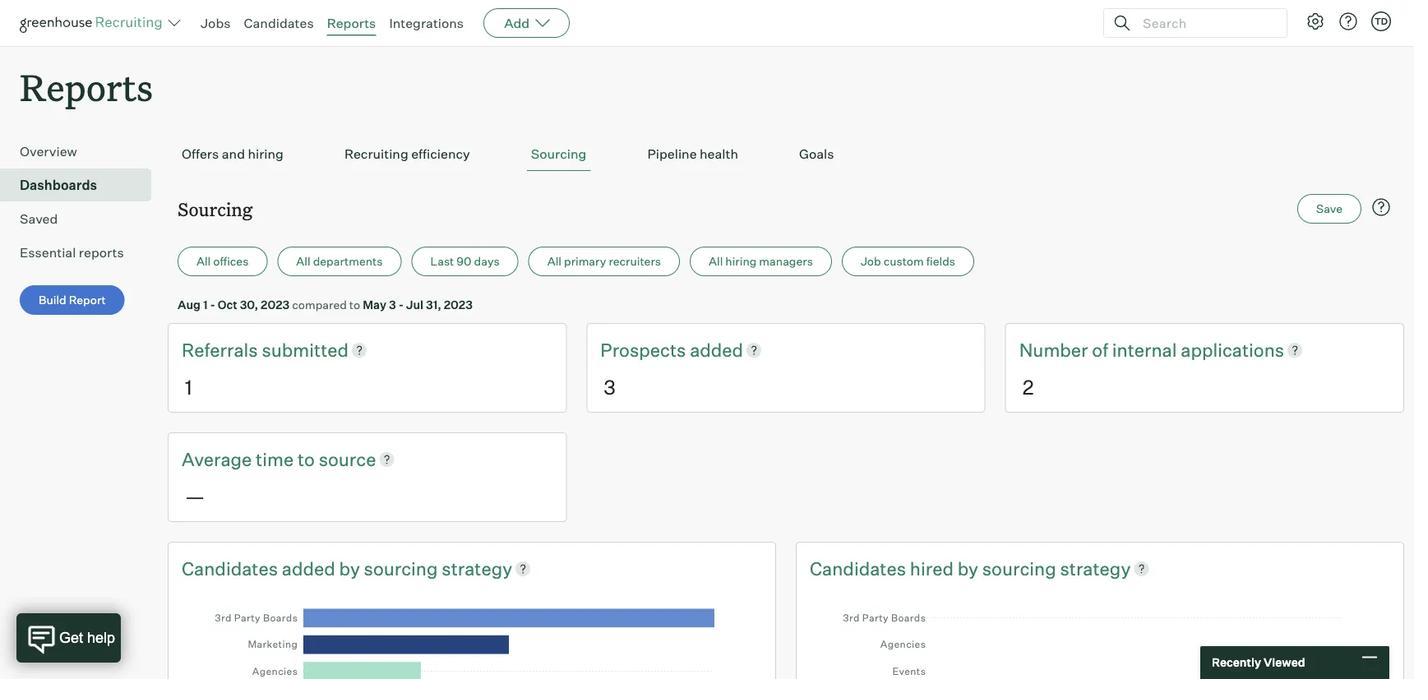 Task type: locate. For each thing, give the bounding box(es) containing it.
3
[[389, 298, 396, 312], [604, 375, 616, 399]]

candidates link
[[244, 15, 314, 31], [182, 556, 282, 581], [810, 556, 911, 581]]

essential
[[20, 244, 76, 261]]

0 horizontal spatial sourcing
[[364, 557, 438, 580]]

last 90 days button
[[412, 247, 519, 277]]

added
[[690, 339, 744, 361], [282, 557, 335, 580]]

sourcing link for candidates added by sourcing
[[364, 556, 442, 581]]

1 horizontal spatial 1
[[203, 298, 208, 312]]

0 vertical spatial added
[[690, 339, 744, 361]]

all for all offices
[[197, 254, 211, 269]]

0 horizontal spatial hiring
[[248, 146, 284, 162]]

by
[[339, 557, 360, 580], [958, 557, 979, 580]]

1 horizontal spatial xychart image
[[833, 597, 1368, 679]]

0 horizontal spatial strategy link
[[442, 556, 513, 581]]

sourcing link
[[364, 556, 442, 581], [983, 556, 1061, 581]]

1 sourcing link from the left
[[364, 556, 442, 581]]

0 horizontal spatial to
[[298, 448, 315, 471]]

departments
[[313, 254, 383, 269]]

3 right may
[[389, 298, 396, 312]]

1 vertical spatial sourcing
[[178, 197, 253, 221]]

1 all from the left
[[197, 254, 211, 269]]

hired
[[911, 557, 954, 580]]

job
[[861, 254, 882, 269]]

reports link
[[327, 15, 376, 31]]

1 vertical spatial hiring
[[726, 254, 757, 269]]

build report
[[39, 293, 106, 307]]

strategy link
[[442, 556, 513, 581], [1061, 556, 1131, 581]]

prospects
[[601, 339, 690, 361]]

2 by link from the left
[[958, 556, 983, 581]]

applications
[[1182, 339, 1285, 361]]

may
[[363, 298, 387, 312]]

- left jul
[[399, 298, 404, 312]]

time link
[[256, 447, 298, 472]]

2023 right 30,
[[261, 298, 290, 312]]

2 by from the left
[[958, 557, 979, 580]]

0 vertical spatial 1
[[203, 298, 208, 312]]

candidates link for candidates added by sourcing
[[182, 556, 282, 581]]

2 xychart image from the left
[[833, 597, 1368, 679]]

1 xychart image from the left
[[205, 597, 740, 679]]

0 horizontal spatial 1
[[185, 375, 192, 399]]

recruiters
[[609, 254, 661, 269]]

strategy link for candidates hired by sourcing
[[1061, 556, 1131, 581]]

all for all departments
[[296, 254, 311, 269]]

1 horizontal spatial sourcing
[[983, 557, 1057, 580]]

candidates left hired
[[810, 557, 907, 580]]

1 by from the left
[[339, 557, 360, 580]]

xychart image
[[205, 597, 740, 679], [833, 597, 1368, 679]]

1 horizontal spatial by
[[958, 557, 979, 580]]

custom
[[884, 254, 924, 269]]

1 horizontal spatial -
[[399, 298, 404, 312]]

1 strategy from the left
[[442, 557, 513, 580]]

sourcing link for candidates hired by sourcing
[[983, 556, 1061, 581]]

0 horizontal spatial strategy
[[442, 557, 513, 580]]

days
[[474, 254, 500, 269]]

- left oct
[[210, 298, 215, 312]]

1 horizontal spatial by link
[[958, 556, 983, 581]]

all left primary
[[548, 254, 562, 269]]

viewed
[[1264, 656, 1306, 670]]

2 strategy link from the left
[[1061, 556, 1131, 581]]

dashboards
[[20, 177, 97, 193]]

aug 1 - oct 30, 2023 compared to may 3 - jul 31, 2023
[[178, 298, 473, 312]]

strategy for candidates hired by sourcing
[[1061, 557, 1131, 580]]

candidates link for candidates hired by sourcing
[[810, 556, 911, 581]]

all left departments
[[296, 254, 311, 269]]

2 sourcing link from the left
[[983, 556, 1061, 581]]

1 horizontal spatial strategy
[[1061, 557, 1131, 580]]

0 horizontal spatial added
[[282, 557, 335, 580]]

1 horizontal spatial added link
[[690, 337, 744, 363]]

0 horizontal spatial 2023
[[261, 298, 290, 312]]

all for all hiring managers
[[709, 254, 723, 269]]

tab list
[[178, 138, 1395, 171]]

recruiting efficiency
[[345, 146, 470, 162]]

1 right the aug
[[203, 298, 208, 312]]

average link
[[182, 447, 256, 472]]

0 horizontal spatial xychart image
[[205, 597, 740, 679]]

1 vertical spatial 3
[[604, 375, 616, 399]]

tab list containing offers and hiring
[[178, 138, 1395, 171]]

2 2023 from the left
[[444, 298, 473, 312]]

job custom fields
[[861, 254, 956, 269]]

overview link
[[20, 142, 145, 161]]

2 all from the left
[[296, 254, 311, 269]]

sourcing for candidates added by sourcing
[[364, 557, 438, 580]]

saved link
[[20, 209, 145, 229]]

job custom fields button
[[842, 247, 975, 277]]

to left may
[[349, 298, 360, 312]]

all left managers
[[709, 254, 723, 269]]

number link
[[1020, 337, 1093, 363]]

0 horizontal spatial by link
[[339, 556, 364, 581]]

1 strategy link from the left
[[442, 556, 513, 581]]

3 all from the left
[[548, 254, 562, 269]]

0 vertical spatial reports
[[327, 15, 376, 31]]

essential reports
[[20, 244, 124, 261]]

all offices
[[197, 254, 249, 269]]

2 sourcing from the left
[[983, 557, 1057, 580]]

0 horizontal spatial -
[[210, 298, 215, 312]]

faq image
[[1372, 198, 1392, 217]]

1
[[203, 298, 208, 312], [185, 375, 192, 399]]

integrations
[[389, 15, 464, 31]]

0 horizontal spatial by
[[339, 557, 360, 580]]

reports left integrations
[[327, 15, 376, 31]]

goals
[[800, 146, 835, 162]]

1 sourcing from the left
[[364, 557, 438, 580]]

all hiring managers button
[[690, 247, 832, 277]]

0 horizontal spatial added link
[[282, 556, 339, 581]]

4 all from the left
[[709, 254, 723, 269]]

1 down referrals link in the left of the page
[[185, 375, 192, 399]]

sourcing for candidates hired by sourcing
[[983, 557, 1057, 580]]

1 horizontal spatial sourcing
[[531, 146, 587, 162]]

0 vertical spatial to
[[349, 298, 360, 312]]

0 horizontal spatial reports
[[20, 63, 153, 111]]

1 horizontal spatial hiring
[[726, 254, 757, 269]]

1 vertical spatial to
[[298, 448, 315, 471]]

all
[[197, 254, 211, 269], [296, 254, 311, 269], [548, 254, 562, 269], [709, 254, 723, 269]]

1 horizontal spatial sourcing link
[[983, 556, 1061, 581]]

number of internal
[[1020, 339, 1182, 361]]

reports
[[327, 15, 376, 31], [20, 63, 153, 111]]

all inside button
[[709, 254, 723, 269]]

0 vertical spatial 3
[[389, 298, 396, 312]]

sourcing
[[531, 146, 587, 162], [178, 197, 253, 221]]

2 strategy from the left
[[1061, 557, 1131, 580]]

1 2023 from the left
[[261, 298, 290, 312]]

3 down prospects link
[[604, 375, 616, 399]]

hiring
[[248, 146, 284, 162], [726, 254, 757, 269]]

health
[[700, 146, 739, 162]]

sourcing
[[364, 557, 438, 580], [983, 557, 1057, 580]]

0 horizontal spatial sourcing link
[[364, 556, 442, 581]]

aug
[[178, 298, 201, 312]]

reports down "greenhouse recruiting" image
[[20, 63, 153, 111]]

to right time
[[298, 448, 315, 471]]

-
[[210, 298, 215, 312], [399, 298, 404, 312]]

candidates for candidates added by sourcing
[[182, 557, 278, 580]]

1 horizontal spatial strategy link
[[1061, 556, 1131, 581]]

all for all primary recruiters
[[548, 254, 562, 269]]

candidates right jobs link
[[244, 15, 314, 31]]

candidates hired by sourcing
[[810, 557, 1061, 580]]

all departments
[[296, 254, 383, 269]]

added link
[[690, 337, 744, 363], [282, 556, 339, 581]]

strategy link for candidates added by sourcing
[[442, 556, 513, 581]]

build report button
[[20, 286, 125, 315]]

hiring left managers
[[726, 254, 757, 269]]

30,
[[240, 298, 258, 312]]

1 horizontal spatial reports
[[327, 15, 376, 31]]

1 vertical spatial reports
[[20, 63, 153, 111]]

all left offices
[[197, 254, 211, 269]]

2023 right 31, at the left top
[[444, 298, 473, 312]]

recently
[[1213, 656, 1262, 670]]

0 vertical spatial sourcing
[[531, 146, 587, 162]]

by link for hired
[[958, 556, 983, 581]]

candidates down —
[[182, 557, 278, 580]]

1 horizontal spatial 2023
[[444, 298, 473, 312]]

average
[[182, 448, 252, 471]]

all departments button
[[278, 247, 402, 277]]

0 vertical spatial added link
[[690, 337, 744, 363]]

1 by link from the left
[[339, 556, 364, 581]]

hiring right 'and' at the left
[[248, 146, 284, 162]]

0 vertical spatial hiring
[[248, 146, 284, 162]]

by link
[[339, 556, 364, 581], [958, 556, 983, 581]]

td
[[1375, 16, 1389, 27]]

primary
[[564, 254, 607, 269]]

to
[[349, 298, 360, 312], [298, 448, 315, 471]]



Task type: vqa. For each thing, say whether or not it's contained in the screenshot.
'Job' corresponding to Job Info
no



Task type: describe. For each thing, give the bounding box(es) containing it.
by link for added
[[339, 556, 364, 581]]

by for added
[[339, 557, 360, 580]]

td button
[[1372, 12, 1392, 31]]

sourcing inside button
[[531, 146, 587, 162]]

1 - from the left
[[210, 298, 215, 312]]

last
[[431, 254, 454, 269]]

internal
[[1113, 339, 1178, 361]]

submitted
[[262, 339, 349, 361]]

saved
[[20, 211, 58, 227]]

1 vertical spatial added
[[282, 557, 335, 580]]

all primary recruiters
[[548, 254, 661, 269]]

xychart image for candidates hired by sourcing
[[833, 597, 1368, 679]]

90
[[457, 254, 472, 269]]

source link
[[319, 447, 376, 472]]

all hiring managers
[[709, 254, 813, 269]]

offers
[[182, 146, 219, 162]]

build
[[39, 293, 66, 307]]

average time to
[[182, 448, 319, 471]]

td button
[[1369, 8, 1395, 35]]

1 vertical spatial added link
[[282, 556, 339, 581]]

pipeline health
[[648, 146, 739, 162]]

and
[[222, 146, 245, 162]]

all offices button
[[178, 247, 268, 277]]

report
[[69, 293, 106, 307]]

offices
[[213, 254, 249, 269]]

1 horizontal spatial 3
[[604, 375, 616, 399]]

hiring inside button
[[726, 254, 757, 269]]

0 horizontal spatial sourcing
[[178, 197, 253, 221]]

referrals
[[182, 339, 262, 361]]

strategy for candidates added by sourcing
[[442, 557, 513, 580]]

2 - from the left
[[399, 298, 404, 312]]

number
[[1020, 339, 1089, 361]]

essential reports link
[[20, 243, 145, 263]]

jobs
[[201, 15, 231, 31]]

offers and hiring
[[182, 146, 284, 162]]

recruiting
[[345, 146, 409, 162]]

greenhouse recruiting image
[[20, 13, 168, 33]]

overview
[[20, 143, 77, 160]]

1 vertical spatial 1
[[185, 375, 192, 399]]

last 90 days
[[431, 254, 500, 269]]

31,
[[426, 298, 442, 312]]

jul
[[406, 298, 424, 312]]

referrals link
[[182, 337, 262, 363]]

of link
[[1093, 337, 1113, 363]]

time
[[256, 448, 294, 471]]

recruiting efficiency button
[[340, 138, 474, 171]]

to link
[[298, 447, 319, 472]]

pipeline
[[648, 146, 697, 162]]

source
[[319, 448, 376, 471]]

0 horizontal spatial 3
[[389, 298, 396, 312]]

applications link
[[1182, 337, 1285, 363]]

hiring inside button
[[248, 146, 284, 162]]

candidates added by sourcing
[[182, 557, 442, 580]]

compared
[[292, 298, 347, 312]]

recently viewed
[[1213, 656, 1306, 670]]

oct
[[218, 298, 238, 312]]

Search text field
[[1139, 11, 1273, 35]]

integrations link
[[389, 15, 464, 31]]

candidates for candidates hired by sourcing
[[810, 557, 907, 580]]

offers and hiring button
[[178, 138, 288, 171]]

by for hired
[[958, 557, 979, 580]]

configure image
[[1306, 12, 1326, 31]]

of
[[1093, 339, 1109, 361]]

1 horizontal spatial added
[[690, 339, 744, 361]]

internal link
[[1113, 337, 1182, 363]]

managers
[[760, 254, 813, 269]]

add button
[[484, 8, 570, 38]]

sourcing button
[[527, 138, 591, 171]]

—
[[185, 484, 205, 509]]

1 horizontal spatial to
[[349, 298, 360, 312]]

fields
[[927, 254, 956, 269]]

hired link
[[911, 556, 958, 581]]

jobs link
[[201, 15, 231, 31]]

pipeline health button
[[644, 138, 743, 171]]

goals button
[[795, 138, 839, 171]]

dashboards link
[[20, 175, 145, 195]]

candidates for candidates
[[244, 15, 314, 31]]

2
[[1023, 375, 1034, 399]]

xychart image for candidates added by sourcing
[[205, 597, 740, 679]]

add
[[504, 15, 530, 31]]

efficiency
[[411, 146, 470, 162]]

all primary recruiters button
[[529, 247, 680, 277]]

submitted link
[[262, 337, 349, 363]]

save
[[1317, 202, 1343, 216]]

prospects link
[[601, 337, 690, 363]]

save button
[[1298, 194, 1362, 224]]

reports
[[79, 244, 124, 261]]



